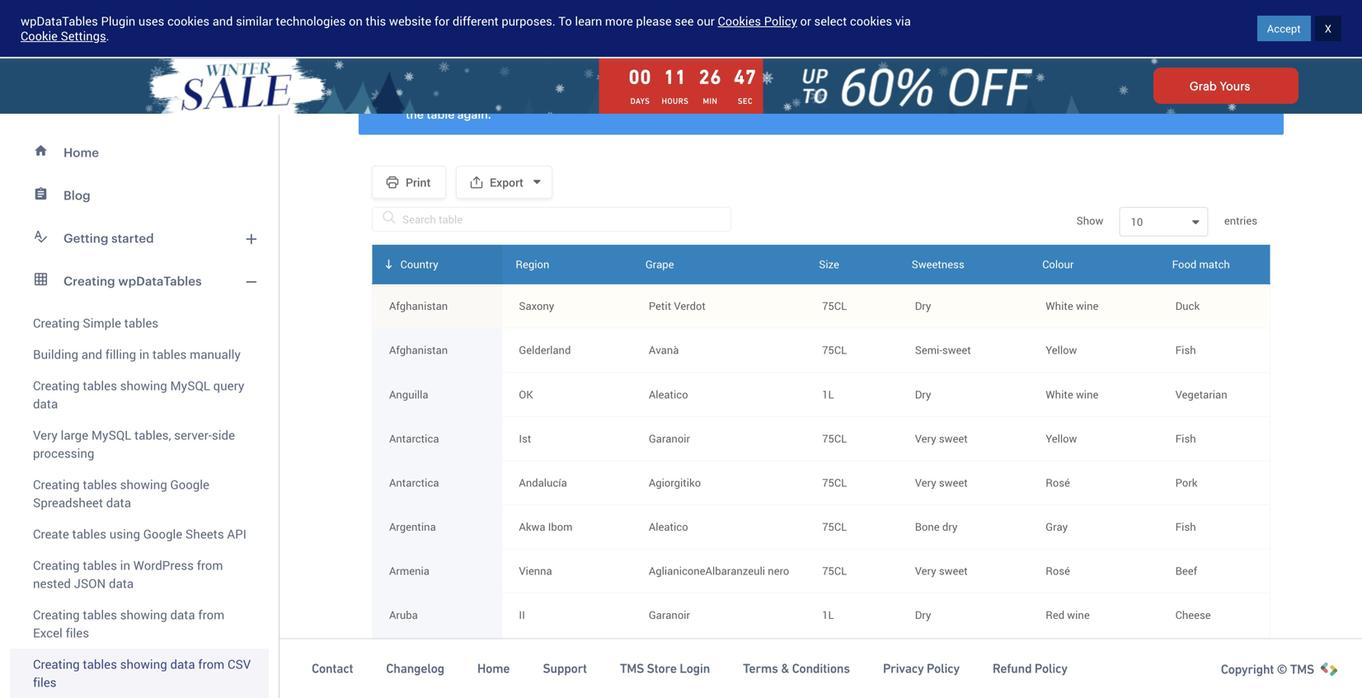 Task type: vqa. For each thing, say whether or not it's contained in the screenshot.
AglianiconeAlbaranzeuli nero "75CL"
yes



Task type: locate. For each thing, give the bounding box(es) containing it.
creating up creating simple tables
[[63, 274, 115, 288]]

ii
[[519, 608, 525, 623]]

akwa ibom
[[519, 519, 573, 534]]

0 vertical spatial yellow
[[1046, 343, 1077, 358]]

highly
[[427, 91, 461, 104]]

creating up building
[[33, 315, 80, 331]]

white for vegetarian
[[1046, 387, 1073, 402]]

in down 11
[[677, 91, 687, 104]]

0 horizontal spatial files
[[33, 674, 56, 691]]

showing down creating tables showing data from excel files link
[[120, 656, 167, 673]]

andalucía
[[519, 475, 567, 490]]

mysql inside 'very large mysql tables, server-side processing'
[[91, 427, 131, 444]]

get started link
[[1193, 9, 1346, 49]]

tables up the spreadsheet
[[83, 476, 117, 493]]

1 vertical spatial please
[[1185, 91, 1221, 104]]

1 horizontal spatial not
[[848, 91, 866, 104]]

tables inside creating tables showing data from excel files
[[83, 606, 117, 623]]

0 vertical spatial from
[[197, 557, 223, 574]]

simple
[[83, 315, 121, 331]]

cookies right uses on the left top
[[167, 13, 209, 29]]

2 horizontal spatial policy
[[1035, 661, 1068, 676]]

0 horizontal spatial tms
[[620, 661, 644, 676]]

1 rosé from the top
[[1046, 475, 1070, 490]]

aruba for nord-pas-de-calais
[[389, 652, 418, 667]]

you
[[1003, 91, 1023, 104]]

grab
[[1190, 79, 1217, 92]]

verdot for nord-pas-de-calais
[[674, 652, 706, 667]]

mysql left query
[[170, 377, 210, 394]]

blog
[[63, 188, 90, 202]]

colour: activate to sort column ascending element
[[1029, 245, 1159, 284]]

0 vertical spatial fish
[[1176, 343, 1196, 358]]

antarctica up "argentina"
[[389, 475, 439, 490]]

column's left to
[[510, 16, 557, 32]]

data down wordpress
[[170, 606, 195, 623]]

petit
[[649, 299, 671, 313], [649, 652, 671, 667]]

petit left login
[[649, 652, 671, 667]]

aleatico down agiorgitiko at the bottom
[[649, 519, 688, 534]]

yellow for very sweet
[[1046, 431, 1077, 446]]

1 vertical spatial petit
[[649, 652, 671, 667]]

0 vertical spatial changing
[[439, 16, 488, 32]]

75cl for aleatico
[[822, 519, 847, 534]]

0 vertical spatial mysql
[[170, 377, 210, 394]]

white
[[1046, 299, 1073, 313], [1046, 387, 1073, 402]]

garanoir up the tms store login
[[649, 608, 690, 623]]

yellow for semi-sweet
[[1046, 343, 1077, 358]]

plugin
[[101, 13, 135, 29]]

1 white wine from the top
[[1046, 299, 1099, 313]]

data up using
[[106, 494, 131, 511]]

3 75cl from the top
[[822, 431, 847, 446]]

please inside wpdatatables plugin uses cookies and similar technologies on this website for different purposes. to learn more please see our cookies policy or select cookies via cookie settings .
[[636, 13, 672, 29]]

1 vertical spatial mysql
[[91, 427, 131, 444]]

11
[[664, 66, 687, 88]]

75cl for aglianiconealbaranzeuli nero
[[822, 564, 847, 578]]

tables inside 'creating tables showing data from csv files'
[[83, 656, 117, 673]]

0 horizontal spatial cookies
[[167, 13, 209, 29]]

x
[[1325, 21, 1332, 36]]

2 white from the top
[[1046, 387, 1073, 402]]

0 vertical spatial white wine
[[1046, 299, 1099, 313]]

1 vertical spatial from
[[198, 606, 224, 623]]

tms left store
[[620, 661, 644, 676]]

policy right refund
[[1035, 661, 1068, 676]]

rosé down gray
[[1046, 564, 1070, 578]]

home left the nord-
[[477, 661, 510, 676]]

api
[[227, 526, 247, 543]]

will
[[826, 91, 845, 104]]

0 horizontal spatial mysql
[[91, 427, 131, 444]]

from for creating tables showing data from excel files
[[198, 606, 224, 623]]

very large mysql tables, server-side processing link
[[10, 420, 269, 469]]

calais
[[581, 652, 611, 667]]

0 vertical spatial antarctica
[[389, 431, 439, 446]]

please left "recreate"
[[1185, 91, 1221, 104]]

1 vertical spatial table
[[427, 108, 455, 121]]

table
[[646, 91, 674, 104], [427, 108, 455, 121]]

2 not from the left
[[848, 91, 866, 104]]

1 vegetarian from the top
[[1176, 387, 1227, 402]]

verdot left terms
[[674, 652, 706, 667]]

column's up column,
[[510, 33, 557, 49]]

showing inside creating tables showing data from excel files
[[120, 606, 167, 623]]

2 yellow from the top
[[1046, 431, 1077, 446]]

1 vertical spatial vegetarian
[[1176, 652, 1227, 667]]

0 horizontal spatial table
[[427, 108, 455, 121]]

2 75cl from the top
[[822, 343, 847, 358]]

please inside are highly not recommended, because the table in the wpdatatable plugin will not work, at the moment. if you make any of these changes, please recreate the table again.
[[1185, 91, 1221, 104]]

2 vertical spatial and
[[81, 346, 102, 363]]

3 dry from the top
[[915, 608, 931, 623]]

white for duck
[[1046, 299, 1073, 313]]

yellow
[[1046, 343, 1077, 358], [1046, 431, 1077, 446]]

data right the json
[[109, 575, 134, 592]]

files inside creating tables showing data from excel files
[[66, 625, 89, 642]]

0 vertical spatial please
[[636, 13, 672, 29]]

showing for creating tables showing google spreadsheet data
[[120, 476, 167, 493]]

sheets
[[185, 526, 224, 543]]

3 showing from the top
[[120, 606, 167, 623]]

privacy
[[883, 661, 924, 676]]

red
[[1046, 608, 1065, 623]]

fish for bone dry
[[1176, 519, 1196, 534]]

table down 11
[[646, 91, 674, 104]]

garanoir up agiorgitiko at the bottom
[[649, 431, 690, 446]]

very sweet for aglianiconealbaranzeuli nero
[[915, 564, 968, 578]]

1 horizontal spatial policy
[[927, 661, 960, 676]]

petit for saxony
[[649, 299, 671, 313]]

files down excel
[[33, 674, 56, 691]]

1 aruba from the top
[[389, 608, 418, 623]]

1l for aleatico
[[822, 387, 834, 402]]

fish down duck
[[1176, 343, 1196, 358]]

dry for garanoir
[[915, 608, 931, 623]]

creating up nested
[[33, 557, 80, 574]]

tables down creating simple tables link
[[152, 346, 187, 363]]

2 1l from the top
[[822, 608, 834, 623]]

privacy policy
[[883, 661, 960, 676]]

side
[[212, 427, 235, 444]]

creating tables showing google spreadsheet data link
[[10, 469, 269, 519]]

showing
[[120, 377, 167, 394], [120, 476, 167, 493], [120, 606, 167, 623], [120, 656, 167, 673]]

this
[[366, 13, 386, 29]]

2 vertical spatial in
[[120, 557, 130, 574]]

mysql right the large
[[91, 427, 131, 444]]

1 vertical spatial semi-
[[915, 652, 942, 667]]

showing down the very large mysql tables, server-side processing link
[[120, 476, 167, 493]]

armenia
[[389, 564, 430, 578]]

are highly not recommended, because the table in the wpdatatable plugin will not work, at the moment. if you make any of these changes, please recreate the table again.
[[406, 91, 1272, 121]]

creating down building
[[33, 377, 80, 394]]

creating inside creating tables showing data from excel files
[[33, 606, 80, 623]]

0 vertical spatial semi-
[[915, 343, 942, 358]]

refund policy
[[993, 661, 1068, 676]]

2 garanoir from the top
[[649, 608, 690, 623]]

1 vertical spatial fish
[[1176, 431, 1196, 446]]

showing down creating tables in wordpress from nested json data link at bottom
[[120, 606, 167, 623]]

2 vertical spatial 1l
[[822, 652, 834, 667]]

0 horizontal spatial policy
[[764, 13, 797, 29]]

tms right the ©
[[1290, 662, 1314, 677]]

1 yellow from the top
[[1046, 343, 1077, 358]]

aruba right contact link
[[389, 652, 418, 667]]

fish for very sweet
[[1176, 431, 1196, 446]]

verdot down grape: activate to sort column ascending element at the top
[[674, 299, 706, 313]]

home link up "blog"
[[10, 131, 269, 174]]

wine
[[1076, 299, 1099, 313], [1076, 387, 1099, 402], [1067, 608, 1090, 623]]

column's
[[510, 16, 557, 32], [510, 33, 557, 49]]

1 garanoir from the top
[[649, 431, 690, 446]]

select
[[814, 13, 847, 29]]

aleatico down avanà at left
[[649, 387, 688, 402]]

2 horizontal spatial in
[[677, 91, 687, 104]]

0 vertical spatial home link
[[10, 131, 269, 174]]

policy right 'privacy'
[[927, 661, 960, 676]]

1 petit verdot from the top
[[649, 299, 706, 313]]

google down server-
[[170, 476, 209, 493]]

policy inside refund policy link
[[1035, 661, 1068, 676]]

1 vertical spatial wpdatatables
[[118, 274, 202, 288]]

changing the column's name, changing the column's order, deleting the column, and adding a new column.
[[439, 16, 591, 82]]

00
[[629, 66, 652, 88]]

4 showing from the top
[[120, 656, 167, 673]]

1 cookies from the left
[[167, 13, 209, 29]]

fish up pork
[[1176, 431, 1196, 446]]

2 semi-sweet from the top
[[915, 652, 971, 667]]

1 vertical spatial changing
[[439, 33, 488, 49]]

if
[[992, 91, 1000, 104]]

0 vertical spatial semi-sweet
[[915, 343, 971, 358]]

tables left using
[[72, 526, 106, 543]]

antarctica for andalucía
[[389, 475, 439, 490]]

tables inside the creating tables in wordpress from nested json data
[[83, 557, 117, 574]]

in down using
[[120, 557, 130, 574]]

2 white wine from the top
[[1046, 387, 1099, 402]]

size: activate to sort column ascending element
[[806, 245, 899, 284]]

0 vertical spatial wpdatatables
[[21, 13, 98, 29]]

get
[[1240, 21, 1258, 36]]

1 vertical spatial and
[[548, 49, 567, 65]]

petit verdot down 'grape' at the top left of page
[[649, 299, 706, 313]]

0 vertical spatial aruba
[[389, 608, 418, 623]]

tables inside creating tables showing google spreadsheet data
[[83, 476, 117, 493]]

aleatico
[[649, 387, 688, 402], [649, 519, 688, 534]]

creating inside 'link'
[[63, 274, 115, 288]]

0 vertical spatial vegetarian
[[1176, 387, 1227, 402]]

2 fish from the top
[[1176, 431, 1196, 446]]

tms store login
[[620, 661, 710, 676]]

tables down filling at the left
[[83, 377, 117, 394]]

dry
[[942, 519, 958, 534]]

1 vertical spatial semi-sweet
[[915, 652, 971, 667]]

petit down 'grape' at the top left of page
[[649, 299, 671, 313]]

0 vertical spatial rosé
[[1046, 475, 1070, 490]]

0 vertical spatial files
[[66, 625, 89, 642]]

1 75cl from the top
[[822, 299, 847, 313]]

tms inside "tms store login" link
[[620, 661, 644, 676]]

1 semi- from the top
[[915, 343, 942, 358]]

creating inside 'creating tables showing data from csv files'
[[33, 656, 80, 673]]

1 fish from the top
[[1176, 343, 1196, 358]]

2 vegetarian from the top
[[1176, 652, 1227, 667]]

0 vertical spatial 1l
[[822, 387, 834, 402]]

1 vertical spatial white
[[1046, 387, 1073, 402]]

antarctica down anguilla
[[389, 431, 439, 446]]

from for creating tables showing data from csv files
[[198, 656, 224, 673]]

1 very sweet from the top
[[915, 431, 968, 446]]

0 vertical spatial dry
[[915, 299, 931, 313]]

1 horizontal spatial home
[[477, 661, 510, 676]]

2 showing from the top
[[120, 476, 167, 493]]

1 vertical spatial dry
[[915, 387, 931, 402]]

policy for privacy policy
[[927, 661, 960, 676]]

showing inside creating tables showing mysql query data
[[120, 377, 167, 394]]

2 aruba from the top
[[389, 652, 418, 667]]

creating down excel
[[33, 656, 80, 673]]

0 horizontal spatial home link
[[10, 131, 269, 174]]

creating inside the creating tables in wordpress from nested json data
[[33, 557, 80, 574]]

white wine for duck
[[1046, 299, 1099, 313]]

our
[[697, 13, 715, 29]]

1 vertical spatial column's
[[510, 33, 557, 49]]

ibom
[[548, 519, 573, 534]]

1 vertical spatial rosé
[[1046, 564, 1070, 578]]

and left similar
[[212, 13, 233, 29]]

2 petit verdot from the top
[[649, 652, 706, 667]]

aruba
[[389, 608, 418, 623], [389, 652, 418, 667]]

0 horizontal spatial wpdatatables
[[21, 13, 98, 29]]

contact link
[[312, 661, 353, 677]]

1 vertical spatial aruba
[[389, 652, 418, 667]]

0 horizontal spatial not
[[464, 91, 483, 104]]

2 vertical spatial very sweet
[[915, 564, 968, 578]]

terms & conditions link
[[743, 661, 850, 677]]

store
[[647, 661, 677, 676]]

from inside 'creating tables showing data from csv files'
[[198, 656, 224, 673]]

2 vertical spatial from
[[198, 656, 224, 673]]

2 vertical spatial fish
[[1176, 519, 1196, 534]]

1l for garanoir
[[822, 608, 834, 623]]

files right excel
[[66, 625, 89, 642]]

terms & conditions
[[743, 661, 850, 676]]

cookies left via
[[850, 13, 892, 29]]

semi- for 75cl
[[915, 343, 942, 358]]

excel
[[33, 625, 63, 642]]

1 horizontal spatial mysql
[[170, 377, 210, 394]]

accept button
[[1257, 16, 1311, 41]]

antarctica for ist
[[389, 431, 439, 446]]

copyright © tms
[[1221, 662, 1314, 677]]

dry for petit verdot
[[915, 299, 931, 313]]

export
[[490, 175, 524, 190]]

fish
[[1176, 343, 1196, 358], [1176, 431, 1196, 446], [1176, 519, 1196, 534]]

the wpdatatable
[[690, 91, 784, 104]]

order,
[[560, 33, 588, 49]]

mysql inside creating tables showing mysql query data
[[170, 377, 210, 394]]

1 white from the top
[[1046, 299, 1073, 313]]

creating simple tables link
[[10, 303, 269, 339]]

support link
[[543, 661, 587, 677]]

please left see
[[636, 13, 672, 29]]

tables down creating tables showing data from excel files
[[83, 656, 117, 673]]

2 semi- from the top
[[915, 652, 942, 667]]

3 fish from the top
[[1176, 519, 1196, 534]]

1 vertical spatial wine
[[1076, 387, 1099, 402]]

via
[[895, 13, 911, 29]]

1 antarctica from the top
[[389, 431, 439, 446]]

1 horizontal spatial and
[[212, 13, 233, 29]]

showing inside 'creating tables showing data from csv files'
[[120, 656, 167, 673]]

in right filling at the left
[[139, 346, 149, 363]]

1 vertical spatial white wine
[[1046, 387, 1099, 402]]

and left filling at the left
[[81, 346, 102, 363]]

google inside 'link'
[[143, 526, 182, 543]]

avanà
[[649, 343, 679, 358]]

1 showing from the top
[[120, 377, 167, 394]]

1 semi-sweet from the top
[[915, 343, 971, 358]]

0 vertical spatial petit
[[649, 299, 671, 313]]

0 vertical spatial aleatico
[[649, 387, 688, 402]]

4 75cl from the top
[[822, 475, 847, 490]]

2 verdot from the top
[[674, 652, 706, 667]]

tables inside creating tables showing mysql query data
[[83, 377, 117, 394]]

1 horizontal spatial please
[[1185, 91, 1221, 104]]

1 1l from the top
[[822, 387, 834, 402]]

2 very sweet from the top
[[915, 475, 968, 490]]

data inside creating tables showing data from excel files
[[170, 606, 195, 623]]

5 75cl from the top
[[822, 519, 847, 534]]

garanoir for ist
[[649, 431, 690, 446]]

aglianiconealbaranzeuli nero
[[649, 564, 789, 578]]

0 vertical spatial very sweet
[[915, 431, 968, 446]]

0 vertical spatial white
[[1046, 299, 1073, 313]]

creating for creating simple tables
[[33, 315, 80, 331]]

cheese
[[1176, 608, 1211, 623]]

region
[[516, 257, 549, 272]]

sweet for aglianiconealbaranzeuli nero
[[939, 564, 968, 578]]

home link
[[10, 131, 269, 174], [477, 661, 510, 677]]

0 vertical spatial wine
[[1076, 299, 1099, 313]]

1 not from the left
[[464, 91, 483, 104]]

sec
[[738, 96, 753, 106]]

1 vertical spatial afghanistan
[[389, 343, 448, 358]]

tables down the json
[[83, 606, 117, 623]]

files
[[66, 625, 89, 642], [33, 674, 56, 691]]

0 vertical spatial table
[[646, 91, 674, 104]]

tables for creating tables showing google spreadsheet data
[[83, 476, 117, 493]]

2 rosé from the top
[[1046, 564, 1070, 578]]

1 verdot from the top
[[674, 299, 706, 313]]

recreate
[[1225, 91, 1272, 104]]

wpdatatables left . on the left of the page
[[21, 13, 98, 29]]

table down highly
[[427, 108, 455, 121]]

1 horizontal spatial cookies
[[850, 13, 892, 29]]

sweetness
[[912, 257, 965, 272]]

tables for creating tables showing data from csv files
[[83, 656, 117, 673]]

1 vertical spatial verdot
[[674, 652, 706, 667]]

1 horizontal spatial files
[[66, 625, 89, 642]]

creating up excel
[[33, 606, 80, 623]]

afghanistan for saxony
[[389, 299, 448, 313]]

nested
[[33, 575, 71, 592]]

tables up the json
[[83, 557, 117, 574]]

75cl
[[822, 299, 847, 313], [822, 343, 847, 358], [822, 431, 847, 446], [822, 475, 847, 490], [822, 519, 847, 534], [822, 564, 847, 578]]

1 vertical spatial antarctica
[[389, 475, 439, 490]]

75cl for petit verdot
[[822, 299, 847, 313]]

1 vertical spatial aleatico
[[649, 519, 688, 534]]

grape: activate to sort column ascending element
[[632, 245, 806, 284]]

grape
[[645, 257, 674, 272]]

tables for creating tables showing data from excel files
[[83, 606, 117, 623]]

home link left the nord-
[[477, 661, 510, 677]]

food match: activate to sort column ascending element
[[1159, 245, 1270, 284]]

1 aleatico from the top
[[649, 387, 688, 402]]

from inside creating tables showing data from excel files
[[198, 606, 224, 623]]

wine for vegetarian
[[1076, 387, 1099, 402]]

2 petit from the top
[[649, 652, 671, 667]]

wine for cheese
[[1067, 608, 1090, 623]]

data inside 'creating tables showing data from csv files'
[[170, 656, 195, 673]]

1 vertical spatial 1l
[[822, 608, 834, 623]]

1 vertical spatial petit verdot
[[649, 652, 706, 667]]

tables inside 'link'
[[72, 526, 106, 543]]

2 aleatico from the top
[[649, 519, 688, 534]]

0 vertical spatial in
[[677, 91, 687, 104]]

1 dry from the top
[[915, 299, 931, 313]]

verdot
[[674, 299, 706, 313], [674, 652, 706, 667]]

creating wpdatatables
[[63, 274, 202, 288]]

files inside 'creating tables showing data from csv files'
[[33, 674, 56, 691]]

3 very sweet from the top
[[915, 564, 968, 578]]

showing inside creating tables showing google spreadsheet data
[[120, 476, 167, 493]]

please
[[636, 13, 672, 29], [1185, 91, 1221, 104]]

creating inside creating tables showing mysql query data
[[33, 377, 80, 394]]

not up the again.
[[464, 91, 483, 104]]

1 afghanistan from the top
[[389, 299, 448, 313]]

1 petit from the top
[[649, 299, 671, 313]]

showing for creating tables showing mysql query data
[[120, 377, 167, 394]]

1 vertical spatial yellow
[[1046, 431, 1077, 446]]

0 vertical spatial afghanistan
[[389, 299, 448, 313]]

policy for refund policy
[[1035, 661, 1068, 676]]

and down order,
[[548, 49, 567, 65]]

and inside changing the column's name, changing the column's order, deleting the column, and adding a new column.
[[548, 49, 567, 65]]

1 vertical spatial garanoir
[[649, 608, 690, 623]]

1 horizontal spatial wpdatatables
[[118, 274, 202, 288]]

0 vertical spatial home
[[63, 145, 99, 160]]

1 vertical spatial home link
[[477, 661, 510, 677]]

policy left or
[[764, 13, 797, 29]]

wpdatatables inside creating wpdatatables 'link'
[[118, 274, 202, 288]]

creating
[[63, 274, 115, 288], [33, 315, 80, 331], [33, 377, 80, 394], [33, 476, 80, 493], [33, 557, 80, 574], [33, 606, 80, 623], [33, 656, 80, 673]]

from inside the creating tables in wordpress from nested json data
[[197, 557, 223, 574]]

google
[[170, 476, 209, 493], [143, 526, 182, 543]]

fish up "beef" at the bottom right of page
[[1176, 519, 1196, 534]]

yours
[[1220, 79, 1250, 92]]

1 vertical spatial very sweet
[[915, 475, 968, 490]]

showing for creating tables showing data from csv files
[[120, 656, 167, 673]]

fish for semi-sweet
[[1176, 343, 1196, 358]]

and inside wpdatatables plugin uses cookies and similar technologies on this website for different purposes. to learn more please see our cookies policy or select cookies via cookie settings .
[[212, 13, 233, 29]]

data inside creating tables showing mysql query data
[[33, 395, 58, 412]]

1 vertical spatial in
[[139, 346, 149, 363]]

0 vertical spatial column's
[[510, 16, 557, 32]]

0 horizontal spatial please
[[636, 13, 672, 29]]

recommended,
[[486, 91, 571, 104]]

showing down building and filling in tables manually link on the left of the page
[[120, 377, 167, 394]]

2 antarctica from the top
[[389, 475, 439, 490]]

verdot for saxony
[[674, 299, 706, 313]]

google up wordpress
[[143, 526, 182, 543]]

2 horizontal spatial and
[[548, 49, 567, 65]]

manually
[[190, 346, 241, 363]]

sweet for garanoir
[[939, 431, 968, 446]]

changelog
[[386, 661, 444, 676]]

0 vertical spatial google
[[170, 476, 209, 493]]

1 vertical spatial files
[[33, 674, 56, 691]]

sweet for petit verdot
[[942, 652, 971, 667]]

3 1l from the top
[[822, 652, 834, 667]]

afghanistan down country
[[389, 299, 448, 313]]

are
[[406, 91, 423, 104]]

creating inside creating tables showing google spreadsheet data
[[33, 476, 80, 493]]

export button
[[456, 166, 552, 199]]

0 vertical spatial petit verdot
[[649, 299, 706, 313]]

0 vertical spatial and
[[212, 13, 233, 29]]

google inside creating tables showing google spreadsheet data
[[170, 476, 209, 493]]

google for showing
[[170, 476, 209, 493]]

afghanistan up anguilla
[[389, 343, 448, 358]]

on
[[349, 13, 363, 29]]

6 75cl from the top
[[822, 564, 847, 578]]

2 dry from the top
[[915, 387, 931, 402]]

data left csv
[[170, 656, 195, 673]]

aruba down armenia
[[389, 608, 418, 623]]

rosé up gray
[[1046, 475, 1070, 490]]

policy inside privacy policy link
[[927, 661, 960, 676]]

semi-sweet
[[915, 343, 971, 358], [915, 652, 971, 667]]

2 cookies from the left
[[850, 13, 892, 29]]

home up "blog"
[[63, 145, 99, 160]]

grab yours link
[[1153, 68, 1299, 104]]

1 horizontal spatial home link
[[477, 661, 510, 677]]

1 vertical spatial google
[[143, 526, 182, 543]]

similar
[[236, 13, 273, 29]]

conditions
[[792, 661, 850, 676]]

2 vertical spatial dry
[[915, 608, 931, 623]]

data down building
[[33, 395, 58, 412]]

2 afghanistan from the top
[[389, 343, 448, 358]]

not right will
[[848, 91, 866, 104]]

0 vertical spatial garanoir
[[649, 431, 690, 446]]

creating up the spreadsheet
[[33, 476, 80, 493]]

petit verdot right calais at the left
[[649, 652, 706, 667]]

wpdatatables up creating simple tables link
[[118, 274, 202, 288]]

aleatico for ok
[[649, 387, 688, 402]]



Task type: describe. For each thing, give the bounding box(es) containing it.
in inside the creating tables in wordpress from nested json data
[[120, 557, 130, 574]]

spreadsheet
[[33, 494, 103, 511]]

creating tables in wordpress from nested json data
[[33, 557, 223, 592]]

petit verdot for saxony
[[649, 299, 706, 313]]

creating for creating tables showing mysql query data
[[33, 377, 80, 394]]

wpdatatables - tables and charts manager wordpress plugin image
[[16, 14, 174, 44]]

creating for creating wpdatatables
[[63, 274, 115, 288]]

purposes.
[[502, 13, 556, 29]]

x button
[[1315, 16, 1342, 41]]

learn
[[575, 13, 602, 29]]

building and filling in tables manually
[[33, 346, 241, 363]]

name,
[[560, 16, 591, 32]]

query
[[213, 377, 244, 394]]

more
[[605, 13, 633, 29]]

a
[[478, 66, 485, 82]]

deleting
[[439, 49, 481, 65]]

new
[[487, 66, 509, 82]]

started
[[111, 231, 154, 245]]

75cl for avanà
[[822, 343, 847, 358]]

rosé for beef
[[1046, 564, 1070, 578]]

different
[[453, 13, 499, 29]]

1 column's from the top
[[510, 16, 557, 32]]

creating tables showing data from excel files link
[[10, 599, 269, 649]]

white wine for vegetarian
[[1046, 387, 1099, 402]]

data inside the creating tables in wordpress from nested json data
[[109, 575, 134, 592]]

of
[[1083, 91, 1094, 104]]

gelderland
[[519, 343, 571, 358]]

entries
[[1222, 213, 1257, 228]]

argentina
[[389, 519, 436, 534]]

petit for nord-pas-de-calais
[[649, 652, 671, 667]]

ok
[[519, 387, 533, 402]]

showing for creating tables showing data from excel files
[[120, 606, 167, 623]]

login
[[680, 661, 710, 676]]

creating for creating tables showing google spreadsheet data
[[33, 476, 80, 493]]

wpdatatables inside wpdatatables plugin uses cookies and similar technologies on this website for different purposes. to learn more please see our cookies policy or select cookies via cookie settings .
[[21, 13, 98, 29]]

food
[[1172, 257, 1197, 272]]

creating tables showing data from csv files
[[33, 656, 251, 691]]

wine for duck
[[1076, 299, 1099, 313]]

very for garanoir
[[915, 431, 936, 446]]

75cl for agiorgitiko
[[822, 475, 847, 490]]

dry for aleatico
[[915, 387, 931, 402]]

building
[[33, 346, 78, 363]]

afghanistan for gelderland
[[389, 343, 448, 358]]

very sweet for garanoir
[[915, 431, 968, 446]]

1l for petit verdot
[[822, 652, 834, 667]]

building and filling in tables manually link
[[10, 339, 269, 370]]

very large mysql tables, server-side processing
[[33, 427, 235, 462]]

very inside 'very large mysql tables, server-side processing'
[[33, 427, 58, 444]]

very for aglianiconealbaranzeuli nero
[[915, 564, 936, 578]]

sweetness: activate to sort column ascending element
[[899, 245, 1029, 284]]

1 horizontal spatial tms
[[1290, 662, 1314, 677]]

show
[[1077, 213, 1106, 228]]

vegetarian for tawny
[[1176, 652, 1227, 667]]

any
[[1060, 91, 1080, 104]]

aruba for ii
[[389, 608, 418, 623]]

agiorgitiko
[[649, 475, 701, 490]]

wordpress
[[133, 557, 194, 574]]

petit verdot for nord-pas-de-calais
[[649, 652, 706, 667]]

in inside are highly not recommended, because the table in the wpdatatable plugin will not work, at the moment. if you make any of these changes, please recreate the table again.
[[677, 91, 687, 104]]

semi-sweet for tawny
[[915, 652, 971, 667]]

grab yours
[[1190, 79, 1250, 92]]

creating simple tables
[[33, 315, 158, 331]]

tables for create tables using google sheets api
[[72, 526, 106, 543]]

create tables using google sheets api link
[[10, 519, 269, 550]]

cookie
[[21, 28, 58, 44]]

started
[[1261, 21, 1299, 36]]

food match
[[1172, 257, 1230, 272]]

1 vertical spatial home
[[477, 661, 510, 676]]

creating tables showing mysql query data
[[33, 377, 244, 412]]

creating for creating tables in wordpress from nested json data
[[33, 557, 80, 574]]

tables for creating tables in wordpress from nested json data
[[83, 557, 117, 574]]

sweet for agiorgitiko
[[939, 475, 968, 490]]

match
[[1199, 257, 1230, 272]]

saxony
[[519, 299, 554, 313]]

files for creating tables showing data from excel files
[[66, 625, 89, 642]]

work,
[[870, 91, 900, 104]]

because
[[574, 91, 621, 104]]

tms store login link
[[620, 661, 710, 677]]

region: activate to sort column ascending element
[[503, 245, 632, 284]]

aleatico for akwa ibom
[[649, 519, 688, 534]]

using
[[109, 526, 140, 543]]

duck
[[1176, 299, 1200, 313]]

very sweet for agiorgitiko
[[915, 475, 968, 490]]

getting started
[[63, 231, 154, 245]]

adding
[[439, 66, 475, 82]]

data inside creating tables showing google spreadsheet data
[[106, 494, 131, 511]]

website
[[389, 13, 431, 29]]

75cl for garanoir
[[822, 431, 847, 446]]

very for agiorgitiko
[[915, 475, 936, 490]]

days
[[630, 96, 650, 106]]

1 horizontal spatial in
[[139, 346, 149, 363]]

files for creating tables showing data from csv files
[[33, 674, 56, 691]]

filling
[[105, 346, 136, 363]]

changes,
[[1131, 91, 1182, 104]]

pork
[[1176, 475, 1198, 490]]

sweet for avanà
[[942, 343, 971, 358]]

json
[[74, 575, 106, 592]]

rosé for pork
[[1046, 475, 1070, 490]]

from for creating tables in wordpress from nested json data
[[197, 557, 223, 574]]

print
[[406, 175, 431, 190]]

vegetarian for white wine
[[1176, 387, 1227, 402]]

Search form search field
[[347, 17, 900, 40]]

tables for creating tables showing mysql query data
[[83, 377, 117, 394]]

cookie settings button
[[21, 28, 106, 44]]

country: activate to sort column descending element
[[372, 245, 503, 284]]

1 changing from the top
[[439, 16, 488, 32]]

these
[[1097, 91, 1128, 104]]

&
[[781, 661, 789, 676]]

create tables using google sheets api
[[33, 526, 247, 543]]

wpdatatables plugin uses cookies and similar technologies on this website for different purposes. to learn more please see our cookies policy or select cookies via cookie settings .
[[21, 13, 911, 44]]

bone
[[915, 519, 940, 534]]

semi- for 1l
[[915, 652, 942, 667]]

Search table search field
[[372, 207, 731, 232]]

26
[[699, 66, 722, 88]]

garanoir for ii
[[649, 608, 690, 623]]

10
[[1131, 214, 1143, 229]]

large
[[61, 427, 88, 444]]

creating for creating tables showing data from excel files
[[33, 606, 80, 623]]

again.
[[457, 108, 491, 121]]

0 horizontal spatial home
[[63, 145, 99, 160]]

semi-sweet for yellow
[[915, 343, 971, 358]]

or
[[800, 13, 811, 29]]

tables up building and filling in tables manually link on the left of the page
[[124, 315, 158, 331]]

creating for creating tables showing data from csv files
[[33, 656, 80, 673]]

uses
[[138, 13, 164, 29]]

create
[[33, 526, 69, 543]]

bone dry
[[915, 519, 958, 534]]

2 column's from the top
[[510, 33, 557, 49]]

to
[[559, 13, 572, 29]]

make
[[1027, 91, 1057, 104]]

gray
[[1046, 519, 1068, 534]]

min
[[703, 96, 718, 106]]

google for using
[[143, 526, 182, 543]]

0 horizontal spatial and
[[81, 346, 102, 363]]

server-
[[174, 427, 212, 444]]

2 changing from the top
[[439, 33, 488, 49]]

policy inside wpdatatables plugin uses cookies and similar technologies on this website for different purposes. to learn more please see our cookies policy or select cookies via cookie settings .
[[764, 13, 797, 29]]

vienna
[[519, 564, 552, 578]]

at
[[904, 91, 914, 104]]

1 horizontal spatial table
[[646, 91, 674, 104]]



